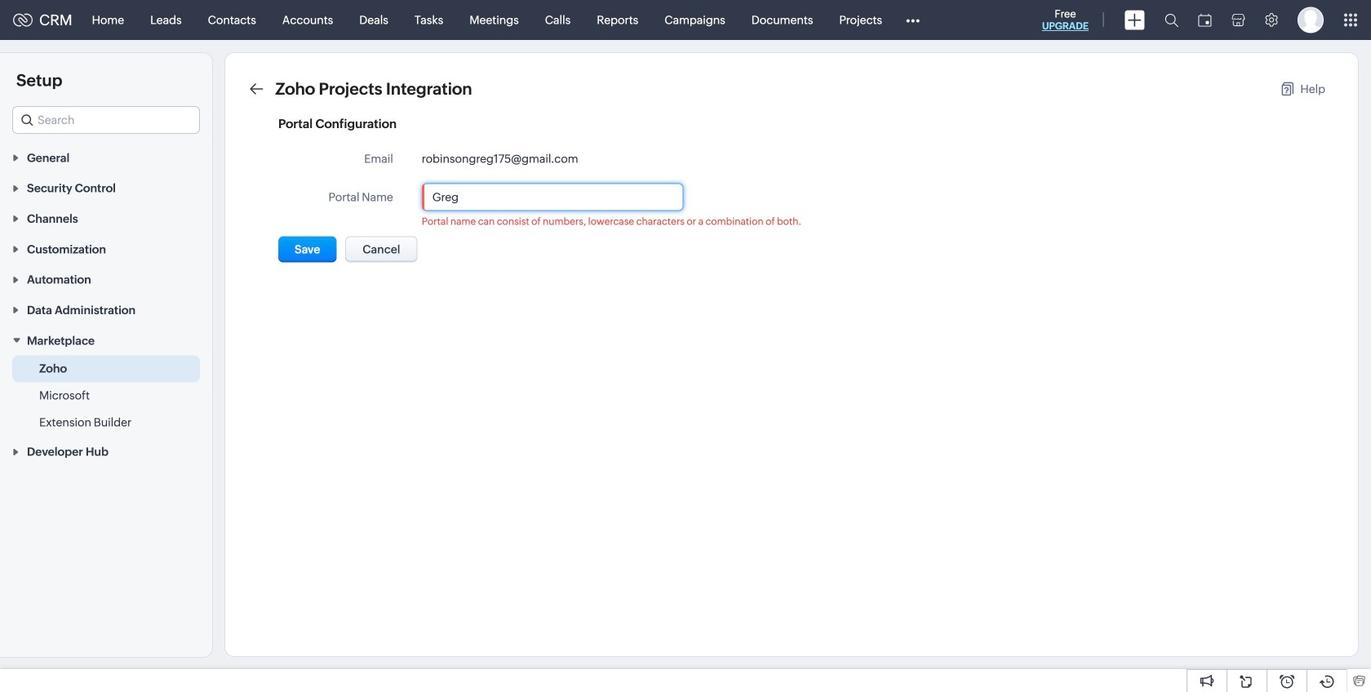 Task type: vqa. For each thing, say whether or not it's contained in the screenshot.
profile ICON
yes



Task type: describe. For each thing, give the bounding box(es) containing it.
search element
[[1156, 0, 1189, 40]]

calendar image
[[1199, 13, 1213, 27]]

Search text field
[[13, 107, 199, 133]]



Task type: locate. For each thing, give the bounding box(es) containing it.
logo image
[[13, 13, 33, 27]]

profile image
[[1298, 7, 1325, 33]]

Portal Name text field
[[423, 184, 683, 210]]

None field
[[12, 106, 200, 134]]

create menu image
[[1125, 10, 1146, 30]]

create menu element
[[1116, 0, 1156, 40]]

Other Modules field
[[896, 7, 931, 33]]

profile element
[[1289, 0, 1334, 40]]

search image
[[1165, 13, 1179, 27]]

region
[[0, 356, 212, 436]]



